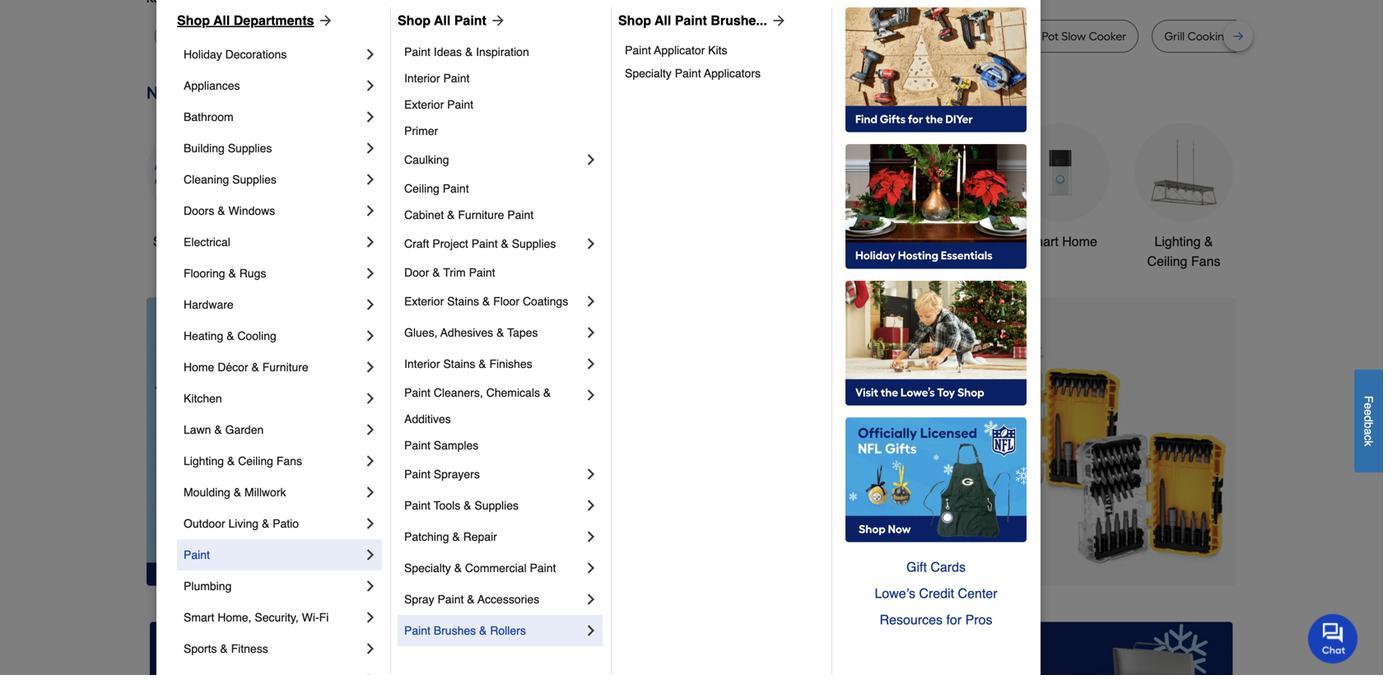 Task type: locate. For each thing, give the bounding box(es) containing it.
paint down ideas
[[443, 72, 470, 85]]

1 horizontal spatial lighting
[[1155, 234, 1201, 249]]

outdoor for outdoor living & patio
[[184, 517, 225, 530]]

0 vertical spatial stains
[[447, 295, 479, 308]]

1 slow from the left
[[167, 29, 192, 43]]

paint brushes & rollers
[[404, 624, 526, 637]]

additives
[[404, 413, 451, 426]]

decorations down the shop all departments link on the left
[[225, 48, 287, 61]]

chevron right image
[[362, 46, 379, 63], [362, 140, 379, 156], [583, 152, 599, 168], [362, 171, 379, 188], [362, 234, 379, 250], [583, 293, 599, 310], [583, 324, 599, 341], [362, 359, 379, 376], [583, 387, 599, 404], [583, 497, 599, 514], [362, 515, 379, 532], [583, 529, 599, 545], [362, 547, 379, 563], [583, 591, 599, 608], [362, 609, 379, 626], [362, 641, 379, 657], [362, 672, 379, 675]]

0 horizontal spatial cooking
[[813, 29, 857, 43]]

shop all paint link
[[398, 11, 506, 30]]

heating & cooling
[[184, 329, 277, 343]]

tools inside outdoor tools & equipment
[[818, 234, 848, 249]]

supplies up "patching & repair" link
[[475, 499, 519, 512]]

tools link
[[394, 123, 492, 252]]

ceiling
[[404, 182, 440, 195], [1148, 254, 1188, 269], [238, 455, 273, 468]]

hardware
[[184, 298, 234, 311]]

0 horizontal spatial shop
[[177, 13, 210, 28]]

2 vertical spatial ceiling
[[238, 455, 273, 468]]

chevron right image for spray paint & accessories
[[583, 591, 599, 608]]

1 shop from the left
[[177, 13, 210, 28]]

chevron right image for paint
[[362, 547, 379, 563]]

coatings
[[523, 295, 568, 308]]

fitness
[[231, 642, 268, 655]]

exterior down door
[[404, 295, 444, 308]]

1 vertical spatial fans
[[277, 455, 302, 468]]

3 crock from the left
[[1009, 29, 1039, 43]]

home
[[1062, 234, 1098, 249], [184, 361, 214, 374]]

outdoor
[[766, 234, 814, 249], [184, 517, 225, 530]]

shop up "slow cooker"
[[177, 13, 210, 28]]

decorations down the christmas
[[531, 254, 602, 269]]

chevron right image for specialty & commercial paint
[[583, 560, 599, 576]]

all up ideas
[[434, 13, 451, 28]]

specialty down "patching"
[[404, 562, 451, 575]]

paint right spray
[[438, 593, 464, 606]]

0 vertical spatial home
[[1062, 234, 1098, 249]]

0 horizontal spatial smart
[[184, 611, 214, 624]]

0 vertical spatial specialty
[[625, 67, 672, 80]]

0 vertical spatial furniture
[[458, 208, 504, 222]]

2 interior from the top
[[404, 357, 440, 371]]

1 vertical spatial decorations
[[531, 254, 602, 269]]

& inside exterior stains & floor coatings link
[[482, 295, 490, 308]]

& inside sports & fitness "link"
[[220, 642, 228, 655]]

paint sprayers link
[[404, 459, 583, 490]]

rugs
[[239, 267, 266, 280]]

tools up the equipment
[[818, 234, 848, 249]]

moulding
[[184, 486, 230, 499]]

microwave countertop
[[492, 29, 613, 43]]

officially licensed n f l gifts. shop now. image
[[846, 418, 1027, 543]]

gift cards
[[907, 560, 966, 575]]

kits
[[708, 44, 728, 57]]

0 horizontal spatial decorations
[[225, 48, 287, 61]]

1 horizontal spatial arrow right image
[[767, 12, 787, 29]]

chemicals
[[486, 386, 540, 399]]

& inside door & trim paint link
[[433, 266, 440, 279]]

furniture down heating & cooling "link"
[[262, 361, 309, 374]]

1 interior from the top
[[404, 72, 440, 85]]

chevron right image for holiday decorations
[[362, 46, 379, 63]]

2 pot from the left
[[794, 29, 811, 43]]

cooker up the holiday
[[194, 29, 232, 43]]

specialty inside specialty paint applicators link
[[625, 67, 672, 80]]

& inside "moulding & millwork" link
[[234, 486, 241, 499]]

& inside the spray paint & accessories link
[[467, 593, 475, 606]]

tools for outdoor tools & equipment
[[818, 234, 848, 249]]

2 horizontal spatial slow
[[1062, 29, 1086, 43]]

glues, adhesives & tapes
[[404, 326, 538, 339]]

1 vertical spatial outdoor
[[184, 517, 225, 530]]

interior up exterior paint
[[404, 72, 440, 85]]

1 horizontal spatial lighting & ceiling fans
[[1148, 234, 1221, 269]]

0 horizontal spatial outdoor
[[184, 517, 225, 530]]

building supplies
[[184, 142, 272, 155]]

1 horizontal spatial shop
[[398, 13, 431, 28]]

1 crock from the left
[[270, 29, 301, 43]]

triple slow cooker
[[358, 29, 455, 43]]

home décor & furniture
[[184, 361, 309, 374]]

1 horizontal spatial bathroom link
[[888, 123, 987, 252]]

exterior up primer
[[404, 98, 444, 111]]

0 vertical spatial ceiling
[[404, 182, 440, 195]]

chevron right image for caulking
[[583, 152, 599, 168]]

paint down paint samples
[[404, 468, 431, 481]]

electrical
[[184, 236, 230, 249]]

all up "slow cooker"
[[213, 13, 230, 28]]

chevron right image for lawn & garden
[[362, 422, 379, 438]]

1 horizontal spatial home
[[1062, 234, 1098, 249]]

2 horizontal spatial arrow right image
[[1206, 442, 1223, 458]]

chevron right image for flooring & rugs
[[362, 265, 379, 282]]

1 vertical spatial home
[[184, 361, 214, 374]]

caulking
[[404, 153, 449, 166]]

bathroom link
[[184, 101, 362, 133], [888, 123, 987, 252]]

0 vertical spatial exterior
[[404, 98, 444, 111]]

chevron right image for exterior stains & floor coatings
[[583, 293, 599, 310]]

4 pot from the left
[[954, 29, 971, 43]]

1 horizontal spatial ceiling
[[404, 182, 440, 195]]

0 horizontal spatial lighting & ceiling fans
[[184, 455, 302, 468]]

patching
[[404, 530, 449, 543]]

1 horizontal spatial crock
[[760, 29, 791, 43]]

shop up "food"
[[618, 13, 651, 28]]

paint samples link
[[404, 432, 599, 459]]

rack
[[1330, 29, 1356, 43]]

smart home, security, wi-fi link
[[184, 602, 362, 633]]

1 vertical spatial stains
[[443, 357, 475, 371]]

ceiling paint
[[404, 182, 469, 195]]

resources for pros link
[[846, 607, 1027, 633]]

crock down brushe...
[[760, 29, 791, 43]]

1 horizontal spatial outdoor
[[766, 234, 814, 249]]

shop
[[153, 234, 184, 249]]

chevron right image for bathroom
[[362, 109, 379, 125]]

tools up patching & repair
[[434, 499, 461, 512]]

crock for crock pot slow cooker
[[1009, 29, 1039, 43]]

0 horizontal spatial lighting & ceiling fans link
[[184, 446, 362, 477]]

outdoor tools & equipment
[[766, 234, 861, 269]]

0 vertical spatial fans
[[1191, 254, 1221, 269]]

holiday decorations link
[[184, 39, 362, 70]]

arrow right image inside the shop all departments link
[[314, 12, 334, 29]]

0 vertical spatial lighting & ceiling fans link
[[1135, 123, 1234, 271]]

chevron right image for kitchen
[[362, 390, 379, 407]]

pot for crock pot cooking pot
[[794, 29, 811, 43]]

1 cooking from the left
[[813, 29, 857, 43]]

arrow right image for shop all paint brushe...
[[767, 12, 787, 29]]

e up b
[[1362, 409, 1376, 416]]

outdoor down moulding
[[184, 517, 225, 530]]

1 horizontal spatial smart
[[1024, 234, 1059, 249]]

0 horizontal spatial cooker
[[194, 29, 232, 43]]

specialty for specialty paint applicators
[[625, 67, 672, 80]]

1 horizontal spatial decorations
[[531, 254, 602, 269]]

plumbing
[[184, 580, 232, 593]]

smart home
[[1024, 234, 1098, 249]]

applicator
[[654, 44, 705, 57]]

ceiling inside ceiling paint link
[[404, 182, 440, 195]]

interior stains & finishes link
[[404, 348, 583, 380]]

& inside paint brushes & rollers "link"
[[479, 624, 487, 637]]

0 horizontal spatial specialty
[[404, 562, 451, 575]]

tools up door & trim paint
[[428, 234, 458, 249]]

supplies up windows
[[232, 173, 277, 186]]

kitchen link
[[184, 383, 362, 414]]

2 horizontal spatial crock
[[1009, 29, 1039, 43]]

decorations
[[225, 48, 287, 61], [531, 254, 602, 269]]

shop for shop all paint brushe...
[[618, 13, 651, 28]]

inspiration
[[476, 45, 529, 58]]

cooker left grill on the right top of the page
[[1089, 29, 1127, 43]]

up to 30 percent off select grills and accessories. image
[[890, 622, 1234, 675]]

1 exterior from the top
[[404, 98, 444, 111]]

lawn & garden
[[184, 423, 264, 436]]

all for shop all paint brushe...
[[655, 13, 671, 28]]

shop for shop all paint
[[398, 13, 431, 28]]

decorations inside christmas decorations link
[[531, 254, 602, 269]]

all up "food"
[[655, 13, 671, 28]]

2 shop from the left
[[398, 13, 431, 28]]

get up to 2 free select tools or batteries when you buy 1 with select purchases. image
[[150, 622, 494, 675]]

1 horizontal spatial fans
[[1191, 254, 1221, 269]]

paint ideas & inspiration link
[[404, 39, 599, 65]]

chevron right image for interior stains & finishes
[[583, 356, 599, 372]]

1 horizontal spatial lighting & ceiling fans link
[[1135, 123, 1234, 271]]

paint right trim
[[469, 266, 495, 279]]

holiday decorations
[[184, 48, 287, 61]]

0 horizontal spatial home
[[184, 361, 214, 374]]

e up d
[[1362, 403, 1376, 409]]

shop all departments link
[[177, 11, 334, 30]]

chevron right image for electrical
[[362, 234, 379, 250]]

0 vertical spatial bathroom
[[184, 110, 234, 124]]

1 horizontal spatial slow
[[390, 29, 414, 43]]

0 horizontal spatial slow
[[167, 29, 192, 43]]

cleaning supplies link
[[184, 164, 362, 195]]

0 vertical spatial lighting
[[1155, 234, 1201, 249]]

plumbing link
[[184, 571, 362, 602]]

1 horizontal spatial cooker
[[417, 29, 455, 43]]

& inside doors & windows 'link'
[[218, 204, 225, 217]]

visit the lowe's toy shop. image
[[846, 281, 1027, 406]]

paint up "patching"
[[404, 499, 431, 512]]

furniture up craft project paint & supplies
[[458, 208, 504, 222]]

1 vertical spatial interior
[[404, 357, 440, 371]]

& inside specialty & commercial paint link
[[454, 562, 462, 575]]

decorations for holiday
[[225, 48, 287, 61]]

interior down glues,
[[404, 357, 440, 371]]

spray
[[404, 593, 434, 606]]

e
[[1362, 403, 1376, 409], [1362, 409, 1376, 416]]

paint samples
[[404, 439, 479, 452]]

1 vertical spatial specialty
[[404, 562, 451, 575]]

trim
[[443, 266, 466, 279]]

0 horizontal spatial bathroom link
[[184, 101, 362, 133]]

cooker down the shop all paint
[[417, 29, 455, 43]]

ideas
[[434, 45, 462, 58]]

paint down additives
[[404, 439, 431, 452]]

chevron right image for paint cleaners, chemicals & additives
[[583, 387, 599, 404]]

all for shop all paint
[[434, 13, 451, 28]]

living
[[228, 517, 259, 530]]

paint down spray
[[404, 624, 431, 637]]

1 vertical spatial lighting & ceiling fans link
[[184, 446, 362, 477]]

accessories
[[478, 593, 540, 606]]

1 horizontal spatial specialty
[[625, 67, 672, 80]]

tools for paint tools & supplies
[[434, 499, 461, 512]]

specialty down paint applicator kits
[[625, 67, 672, 80]]

chevron right image for appliances
[[362, 77, 379, 94]]

paint up additives
[[404, 386, 431, 399]]

lawn & garden link
[[184, 414, 362, 446]]

1 horizontal spatial cooking
[[1188, 29, 1232, 43]]

grate
[[1235, 29, 1265, 43]]

stains inside interior stains & finishes link
[[443, 357, 475, 371]]

2 horizontal spatial cooker
[[1089, 29, 1127, 43]]

home décor & furniture link
[[184, 352, 362, 383]]

2 cooker from the left
[[417, 29, 455, 43]]

crock right the instant pot
[[1009, 29, 1039, 43]]

2 crock from the left
[[760, 29, 791, 43]]

paint down applicator
[[675, 67, 701, 80]]

warming
[[1278, 29, 1327, 43]]

shop up triple slow cooker
[[398, 13, 431, 28]]

recommended searches for you heading
[[147, 0, 1237, 7]]

appliances link
[[184, 70, 362, 101]]

all for shop all departments
[[213, 13, 230, 28]]

smart inside "link"
[[184, 611, 214, 624]]

0 vertical spatial smart
[[1024, 234, 1059, 249]]

home inside smart home link
[[1062, 234, 1098, 249]]

stains down trim
[[447, 295, 479, 308]]

instant
[[915, 29, 951, 43]]

3 pot from the left
[[860, 29, 877, 43]]

0 horizontal spatial furniture
[[262, 361, 309, 374]]

0 horizontal spatial crock
[[270, 29, 301, 43]]

cooker
[[194, 29, 232, 43], [417, 29, 455, 43], [1089, 29, 1127, 43]]

cleaning
[[184, 173, 229, 186]]

paint
[[454, 13, 487, 28], [675, 13, 707, 28], [625, 44, 651, 57], [404, 45, 431, 58], [675, 67, 701, 80], [443, 72, 470, 85], [447, 98, 474, 111], [443, 182, 469, 195], [507, 208, 534, 222], [472, 237, 498, 250], [469, 266, 495, 279], [404, 386, 431, 399], [404, 439, 431, 452], [404, 468, 431, 481], [404, 499, 431, 512], [184, 548, 210, 562], [530, 562, 556, 575], [438, 593, 464, 606], [404, 624, 431, 637]]

1 vertical spatial exterior
[[404, 295, 444, 308]]

3 shop from the left
[[618, 13, 651, 28]]

2 exterior from the top
[[404, 295, 444, 308]]

credit
[[919, 586, 954, 601]]

pot for instant pot
[[954, 29, 971, 43]]

cooking
[[813, 29, 857, 43], [1188, 29, 1232, 43]]

arrow right image for shop all departments
[[314, 12, 334, 29]]

stains inside exterior stains & floor coatings link
[[447, 295, 479, 308]]

glues, adhesives & tapes link
[[404, 317, 583, 348]]

0 vertical spatial interior
[[404, 72, 440, 85]]

paint down cabinet & furniture paint
[[472, 237, 498, 250]]

1 horizontal spatial bathroom
[[909, 234, 966, 249]]

arrow right image
[[314, 12, 334, 29], [767, 12, 787, 29], [1206, 442, 1223, 458]]

chevron right image for outdoor living & patio
[[362, 515, 379, 532]]

primer link
[[404, 118, 599, 144]]

all right shop
[[187, 234, 201, 249]]

paint applicator kits
[[625, 44, 728, 57]]

outdoor inside outdoor tools & equipment
[[766, 234, 814, 249]]

1 vertical spatial lighting
[[184, 455, 224, 468]]

find gifts for the diyer. image
[[846, 7, 1027, 133]]

chevron right image
[[362, 77, 379, 94], [362, 109, 379, 125], [362, 203, 379, 219], [583, 236, 599, 252], [362, 265, 379, 282], [362, 296, 379, 313], [362, 328, 379, 344], [583, 356, 599, 372], [362, 390, 379, 407], [362, 422, 379, 438], [362, 453, 379, 469], [583, 466, 599, 483], [362, 484, 379, 501], [583, 560, 599, 576], [362, 578, 379, 595], [583, 623, 599, 639]]

1 pot from the left
[[303, 29, 320, 43]]

stains for exterior
[[447, 295, 479, 308]]

0 horizontal spatial fans
[[277, 455, 302, 468]]

0 vertical spatial decorations
[[225, 48, 287, 61]]

0 vertical spatial outdoor
[[766, 234, 814, 249]]

supplies up cleaning supplies
[[228, 142, 272, 155]]

countertop
[[552, 29, 613, 43]]

arrow right image inside "shop all paint brushe..." link
[[767, 12, 787, 29]]

0 horizontal spatial arrow right image
[[314, 12, 334, 29]]

&
[[1267, 29, 1275, 43], [465, 45, 473, 58], [218, 204, 225, 217], [447, 208, 455, 222], [852, 234, 861, 249], [1205, 234, 1213, 249], [501, 237, 509, 250], [433, 266, 440, 279], [228, 267, 236, 280], [482, 295, 490, 308], [497, 326, 504, 339], [227, 329, 234, 343], [479, 357, 486, 371], [252, 361, 259, 374], [543, 386, 551, 399], [214, 423, 222, 436], [227, 455, 235, 468], [234, 486, 241, 499], [464, 499, 471, 512], [262, 517, 270, 530], [452, 530, 460, 543], [454, 562, 462, 575], [467, 593, 475, 606], [479, 624, 487, 637], [220, 642, 228, 655]]

flooring & rugs
[[184, 267, 266, 280]]

5 pot from the left
[[1042, 29, 1059, 43]]

shop these last-minute gifts. $99 or less. quantities are limited and won't last. image
[[147, 298, 413, 586]]

stains up cleaners, at the left bottom of page
[[443, 357, 475, 371]]

crock down departments
[[270, 29, 301, 43]]

decorations inside holiday decorations link
[[225, 48, 287, 61]]

shop all departments
[[177, 13, 314, 28]]

1 vertical spatial smart
[[184, 611, 214, 624]]

smart for smart home, security, wi-fi
[[184, 611, 214, 624]]

paint up accessories
[[530, 562, 556, 575]]

specialty inside specialty & commercial paint link
[[404, 562, 451, 575]]

lighting & ceiling fans link
[[1135, 123, 1234, 271], [184, 446, 362, 477]]

0 horizontal spatial bathroom
[[184, 110, 234, 124]]

resources
[[880, 612, 943, 627]]

food
[[650, 29, 676, 43]]

smart for smart home
[[1024, 234, 1059, 249]]

2 horizontal spatial ceiling
[[1148, 254, 1188, 269]]

outdoor up the equipment
[[766, 234, 814, 249]]

2 horizontal spatial shop
[[618, 13, 651, 28]]



Task type: describe. For each thing, give the bounding box(es) containing it.
& inside craft project paint & supplies link
[[501, 237, 509, 250]]

& inside the paint tools & supplies link
[[464, 499, 471, 512]]

& inside flooring & rugs link
[[228, 267, 236, 280]]

& inside interior stains & finishes link
[[479, 357, 486, 371]]

chat invite button image
[[1309, 614, 1359, 664]]

all for shop all deals
[[187, 234, 201, 249]]

interior for interior stains & finishes
[[404, 357, 440, 371]]

up to 50 percent off select tools and accessories. image
[[439, 298, 1237, 586]]

patching & repair link
[[404, 521, 583, 553]]

specialty & commercial paint
[[404, 562, 556, 575]]

chevron right image for home décor & furniture
[[362, 359, 379, 376]]

rollers
[[490, 624, 526, 637]]

gift cards link
[[846, 554, 1027, 581]]

lowe's credit center
[[875, 586, 998, 601]]

paint down "food"
[[625, 44, 651, 57]]

paint up plumbing
[[184, 548, 210, 562]]

exterior for exterior paint
[[404, 98, 444, 111]]

paint sprayers
[[404, 468, 480, 481]]

tapes
[[507, 326, 538, 339]]

equipment
[[782, 254, 845, 269]]

fi
[[319, 611, 329, 624]]

& inside paint cleaners, chemicals & additives
[[543, 386, 551, 399]]

1 cooker from the left
[[194, 29, 232, 43]]

crock pot slow cooker
[[1009, 29, 1127, 43]]

décor
[[218, 361, 248, 374]]

3 slow from the left
[[1062, 29, 1086, 43]]

1 horizontal spatial furniture
[[458, 208, 504, 222]]

specialty for specialty & commercial paint
[[404, 562, 451, 575]]

paint tools & supplies
[[404, 499, 519, 512]]

paint up 'paint ideas & inspiration'
[[454, 13, 487, 28]]

lawn
[[184, 423, 211, 436]]

sports & fitness link
[[184, 633, 362, 665]]

chevron right image for patching & repair
[[583, 529, 599, 545]]

outdoor tools & equipment link
[[764, 123, 863, 271]]

pot for crock pot
[[303, 29, 320, 43]]

applicators
[[704, 67, 761, 80]]

shop for shop all departments
[[177, 13, 210, 28]]

door & trim paint link
[[404, 259, 599, 286]]

2 e from the top
[[1362, 409, 1376, 416]]

craft
[[404, 237, 429, 250]]

grill cooking grate & warming rack
[[1165, 29, 1356, 43]]

millwork
[[245, 486, 286, 499]]

& inside lighting & ceiling fans
[[1205, 234, 1213, 249]]

k
[[1362, 441, 1376, 447]]

chevron right image for paint sprayers
[[583, 466, 599, 483]]

paint down interior paint
[[447, 98, 474, 111]]

up to 35 percent off select small appliances. image
[[520, 622, 864, 675]]

a
[[1362, 429, 1376, 435]]

primer
[[404, 124, 438, 138]]

chevron right image for plumbing
[[362, 578, 379, 595]]

exterior stains & floor coatings link
[[404, 286, 583, 317]]

holiday hosting essentials. image
[[846, 144, 1027, 269]]

crock for crock pot cooking pot
[[760, 29, 791, 43]]

sports
[[184, 642, 217, 655]]

arrow right image
[[487, 12, 506, 29]]

paint link
[[184, 539, 362, 571]]

cabinet & furniture paint
[[404, 208, 534, 222]]

b
[[1362, 422, 1376, 429]]

specialty paint applicators
[[625, 67, 761, 80]]

christmas decorations
[[531, 234, 602, 269]]

project
[[433, 237, 468, 250]]

chevron right image for building supplies
[[362, 140, 379, 156]]

chevron right image for heating & cooling
[[362, 328, 379, 344]]

glues,
[[404, 326, 438, 339]]

1 vertical spatial furniture
[[262, 361, 309, 374]]

grill
[[1165, 29, 1185, 43]]

0 horizontal spatial lighting
[[184, 455, 224, 468]]

outdoor living & patio link
[[184, 508, 362, 539]]

shop all deals
[[153, 234, 239, 249]]

craft project paint & supplies link
[[404, 228, 583, 259]]

chevron right image for glues, adhesives & tapes
[[583, 324, 599, 341]]

interior paint
[[404, 72, 470, 85]]

1 vertical spatial ceiling
[[1148, 254, 1188, 269]]

f e e d b a c k
[[1362, 396, 1376, 447]]

chevron right image for doors & windows
[[362, 203, 379, 219]]

electrical link
[[184, 226, 362, 258]]

interior for interior paint
[[404, 72, 440, 85]]

1 vertical spatial lighting & ceiling fans
[[184, 455, 302, 468]]

food warmer
[[650, 29, 722, 43]]

& inside outdoor tools & equipment
[[852, 234, 861, 249]]

cleaning supplies
[[184, 173, 277, 186]]

supplies down cabinet & furniture paint link
[[512, 237, 556, 250]]

outdoor living & patio
[[184, 517, 299, 530]]

wi-
[[302, 611, 319, 624]]

exterior paint link
[[404, 91, 599, 118]]

finishes
[[490, 357, 532, 371]]

arrow left image
[[453, 442, 469, 458]]

resources for pros
[[880, 612, 993, 627]]

crock pot
[[270, 29, 320, 43]]

chevron right image for sports & fitness
[[362, 641, 379, 657]]

chevron right image for paint brushes & rollers
[[583, 623, 599, 639]]

sports & fitness
[[184, 642, 268, 655]]

departments
[[234, 13, 314, 28]]

warmer
[[679, 29, 722, 43]]

patching & repair
[[404, 530, 497, 543]]

& inside "patching & repair" link
[[452, 530, 460, 543]]

crock for crock pot
[[270, 29, 301, 43]]

doors & windows
[[184, 204, 275, 217]]

& inside home décor & furniture link
[[252, 361, 259, 374]]

scroll to item #5 image
[[915, 556, 955, 563]]

lowe's credit center link
[[846, 581, 1027, 607]]

& inside lawn & garden link
[[214, 423, 222, 436]]

chevron right image for cleaning supplies
[[362, 171, 379, 188]]

brushes
[[434, 624, 476, 637]]

& inside glues, adhesives & tapes link
[[497, 326, 504, 339]]

center
[[958, 586, 998, 601]]

chevron right image for paint tools & supplies
[[583, 497, 599, 514]]

paint up 'food warmer'
[[675, 13, 707, 28]]

2 slow from the left
[[390, 29, 414, 43]]

c
[[1362, 435, 1376, 441]]

shop all paint brushe... link
[[618, 11, 787, 30]]

paint down triple slow cooker
[[404, 45, 431, 58]]

home inside home décor & furniture link
[[184, 361, 214, 374]]

decorations for christmas
[[531, 254, 602, 269]]

flooring
[[184, 267, 225, 280]]

door
[[404, 266, 429, 279]]

paint up cabinet & furniture paint
[[443, 182, 469, 195]]

specialty paint applicators link
[[625, 62, 820, 85]]

interior paint link
[[404, 65, 599, 91]]

& inside outdoor living & patio link
[[262, 517, 270, 530]]

stains for interior
[[443, 357, 475, 371]]

doors & windows link
[[184, 195, 362, 226]]

cards
[[931, 560, 966, 575]]

exterior for exterior stains & floor coatings
[[404, 295, 444, 308]]

scroll to item #4 image
[[876, 556, 915, 563]]

paint cleaners, chemicals & additives link
[[404, 380, 583, 432]]

2 cooking from the left
[[1188, 29, 1232, 43]]

christmas decorations link
[[517, 123, 616, 271]]

scroll to item #2 image
[[793, 556, 833, 563]]

new deals every day during 25 days of deals image
[[147, 79, 1237, 107]]

outdoor for outdoor tools & equipment
[[766, 234, 814, 249]]

interior stains & finishes
[[404, 357, 532, 371]]

cooling
[[237, 329, 277, 343]]

heating & cooling link
[[184, 320, 362, 352]]

& inside paint ideas & inspiration link
[[465, 45, 473, 58]]

pot for crock pot slow cooker
[[1042, 29, 1059, 43]]

1 vertical spatial bathroom
[[909, 234, 966, 249]]

microwave
[[492, 29, 549, 43]]

brushe...
[[711, 13, 767, 28]]

craft project paint & supplies
[[404, 237, 556, 250]]

garden
[[225, 423, 264, 436]]

chevron right image for lighting & ceiling fans
[[362, 453, 379, 469]]

paint inside "link"
[[404, 624, 431, 637]]

paint down ceiling paint link
[[507, 208, 534, 222]]

paint ideas & inspiration
[[404, 45, 529, 58]]

& inside cabinet & furniture paint link
[[447, 208, 455, 222]]

spray paint & accessories link
[[404, 584, 583, 615]]

paint inside paint cleaners, chemicals & additives
[[404, 386, 431, 399]]

1 e from the top
[[1362, 403, 1376, 409]]

3 cooker from the left
[[1089, 29, 1127, 43]]

f e e d b a c k button
[[1355, 370, 1383, 473]]

gift
[[907, 560, 927, 575]]

shop all paint
[[398, 13, 487, 28]]

& inside heating & cooling "link"
[[227, 329, 234, 343]]

moulding & millwork
[[184, 486, 286, 499]]

0 horizontal spatial ceiling
[[238, 455, 273, 468]]

chevron right image for smart home, security, wi-fi
[[362, 609, 379, 626]]

0 vertical spatial lighting & ceiling fans
[[1148, 234, 1221, 269]]

chevron right image for moulding & millwork
[[362, 484, 379, 501]]

christmas
[[537, 234, 596, 249]]

adhesives
[[441, 326, 493, 339]]

crock pot cooking pot
[[760, 29, 877, 43]]

chevron right image for craft project paint & supplies
[[583, 236, 599, 252]]

chevron right image for hardware
[[362, 296, 379, 313]]



Task type: vqa. For each thing, say whether or not it's contained in the screenshot.
Red
no



